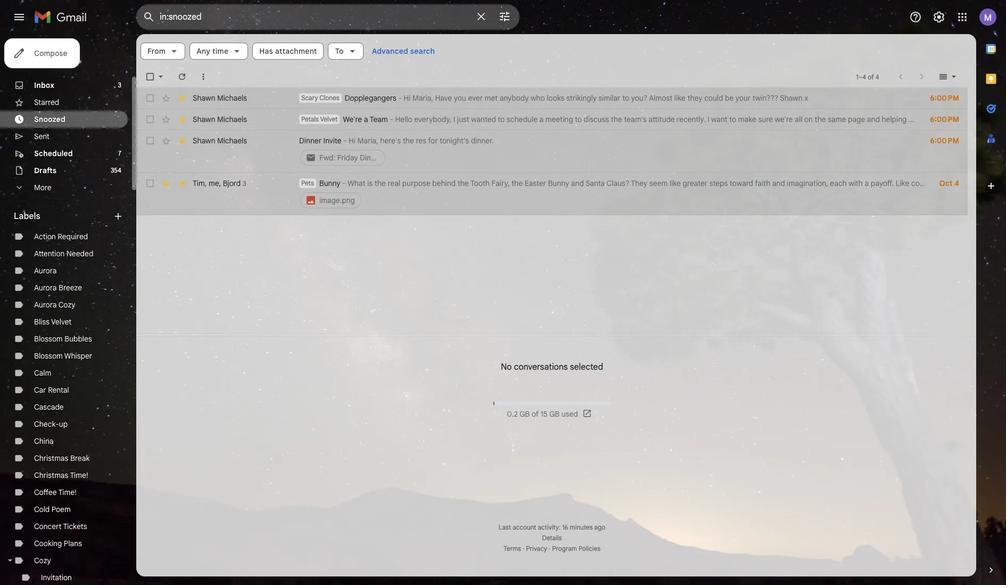 Task type: locate. For each thing, give the bounding box(es) containing it.
1 vertical spatial christmas
[[34, 470, 68, 480]]

–
[[859, 73, 863, 81]]

hello
[[396, 115, 413, 124]]

0 vertical spatial michaels
[[217, 93, 247, 103]]

program
[[553, 545, 577, 553]]

0 horizontal spatial 3
[[118, 81, 121, 89]]

we're
[[775, 115, 794, 124]]

clones
[[320, 94, 340, 102]]

cell containing dinner invite
[[299, 135, 923, 167]]

4 right the – at the top
[[876, 73, 880, 81]]

up
[[59, 419, 68, 429]]

None checkbox
[[145, 93, 156, 103], [145, 114, 156, 125], [145, 135, 156, 146], [145, 93, 156, 103], [145, 114, 156, 125], [145, 135, 156, 146]]

bunny up the image.png
[[320, 178, 341, 188]]

1 vertical spatial blossom
[[34, 351, 63, 361]]

michaels for dopplegangers
[[217, 93, 247, 103]]

1 horizontal spatial each
[[909, 115, 926, 124]]

other
[[928, 115, 946, 124]]

aurora for aurora breeze
[[34, 283, 57, 293]]

2 blossom from the top
[[34, 351, 63, 361]]

3 shawn michaels from the top
[[193, 136, 247, 145]]

selected
[[570, 362, 604, 372]]

cozy down breeze
[[58, 300, 75, 310]]

of left 15
[[532, 409, 539, 419]]

1 horizontal spatial hi
[[404, 93, 411, 103]]

each left other
[[909, 115, 926, 124]]

, left me
[[205, 178, 207, 188]]

2 gb from the left
[[550, 409, 560, 419]]

tab list
[[977, 34, 1007, 547]]

christmas up coffee time!
[[34, 470, 68, 480]]

- up hello
[[399, 93, 402, 103]]

3 inside tim , me , bjord 3
[[243, 179, 246, 187]]

0 vertical spatial cell
[[299, 135, 923, 167]]

conversations
[[514, 362, 568, 372]]

time!
[[70, 470, 88, 480], [58, 488, 77, 497]]

4 right 1 in the right of the page
[[863, 73, 867, 81]]

2 vertical spatial shawn michaels
[[193, 136, 247, 145]]

0 horizontal spatial bunny
[[320, 178, 341, 188]]

0 horizontal spatial maria,
[[358, 136, 379, 145]]

a inside cell
[[866, 178, 870, 188]]

inbox
[[34, 80, 54, 90]]

friday
[[337, 153, 358, 163]]

,
[[205, 178, 207, 188], [219, 178, 221, 188]]

discuss
[[584, 115, 610, 124]]

refresh image
[[177, 71, 188, 82]]

has attachment
[[260, 46, 317, 56]]

aurora breeze
[[34, 283, 82, 293]]

starred link
[[34, 98, 59, 107]]

0 vertical spatial shawn michaels
[[193, 93, 247, 103]]

velvet inside labels navigation
[[51, 317, 72, 327]]

velvet right petals
[[320, 115, 338, 123]]

michaels
[[217, 93, 247, 103], [217, 115, 247, 124], [217, 136, 247, 145]]

3 6:00 pm from the top
[[931, 136, 960, 145]]

0 vertical spatial 6:00 pm
[[931, 93, 960, 103]]

aurora up bliss
[[34, 300, 57, 310]]

1 vertical spatial cell
[[299, 178, 1006, 210]]

compose
[[34, 48, 67, 58]]

sha
[[997, 115, 1007, 124]]

of right the – at the top
[[869, 73, 875, 81]]

4 row from the top
[[136, 173, 1006, 215]]

0 vertical spatial important according to google magic. switch
[[177, 114, 188, 125]]

x
[[805, 93, 809, 103]]

0 horizontal spatial hi
[[349, 136, 356, 145]]

blossom up calm link
[[34, 351, 63, 361]]

2 horizontal spatial a
[[866, 178, 870, 188]]

2 important according to google magic. switch from the top
[[177, 135, 188, 146]]

with
[[849, 178, 864, 188]]

they
[[688, 93, 703, 103]]

hi inside cell
[[349, 136, 356, 145]]

1 horizontal spatial ·
[[549, 545, 551, 553]]

the left team's
[[612, 115, 623, 124]]

1 horizontal spatial i
[[708, 115, 710, 124]]

1 vertical spatial hi
[[349, 136, 356, 145]]

1 horizontal spatial bunny
[[548, 178, 570, 188]]

have
[[436, 93, 452, 103]]

drafts
[[34, 166, 57, 175]]

michaels for we're a team
[[217, 115, 247, 124]]

0 horizontal spatial 4
[[863, 73, 867, 81]]

needed
[[67, 249, 93, 258]]

row containing tim
[[136, 173, 1006, 215]]

1 horizontal spatial gb
[[550, 409, 560, 419]]

blossom
[[34, 334, 63, 344], [34, 351, 63, 361]]

the right "is"
[[375, 178, 386, 188]]

0 horizontal spatial velvet
[[51, 317, 72, 327]]

1 horizontal spatial ,
[[219, 178, 221, 188]]

1 vertical spatial important according to google magic. switch
[[177, 135, 188, 146]]

advanced search
[[372, 46, 435, 56]]

1 vertical spatial like
[[670, 178, 681, 188]]

0 vertical spatial aurora
[[34, 266, 57, 275]]

sure
[[759, 115, 774, 124]]

1 blossom from the top
[[34, 334, 63, 344]]

bubbles
[[65, 334, 92, 344]]

2 shawn michaels from the top
[[193, 115, 247, 124]]

2 vertical spatial aurora
[[34, 300, 57, 310]]

1 horizontal spatial 3
[[243, 179, 246, 187]]

1 vertical spatial each
[[831, 178, 848, 188]]

1 horizontal spatial maria,
[[413, 93, 434, 103]]

1 6:00 pm from the top
[[931, 93, 960, 103]]

same
[[829, 115, 847, 124]]

1 important according to google magic. switch from the top
[[177, 114, 188, 125]]

0 horizontal spatial gb
[[520, 409, 530, 419]]

a right with
[[866, 178, 870, 188]]

· right terms
[[523, 545, 525, 553]]

maria, left have
[[413, 93, 434, 103]]

invitation
[[41, 573, 72, 582]]

terms
[[504, 545, 522, 553]]

7
[[118, 149, 121, 157]]

christmas down the china link
[[34, 453, 68, 463]]

1 vertical spatial velvet
[[51, 317, 72, 327]]

0 vertical spatial maria,
[[413, 93, 434, 103]]

a
[[364, 115, 368, 124], [540, 115, 544, 124], [866, 178, 870, 188]]

oct
[[940, 178, 953, 188]]

1 michaels from the top
[[217, 93, 247, 103]]

clear search image
[[471, 6, 492, 27]]

0 horizontal spatial ,
[[205, 178, 207, 188]]

important according to google magic. switch down refresh image
[[177, 114, 188, 125]]

like inside cell
[[670, 178, 681, 188]]

and right faith
[[773, 178, 786, 188]]

maria,
[[413, 93, 434, 103], [358, 136, 379, 145]]

policies
[[579, 545, 601, 553]]

cold poem link
[[34, 505, 71, 514]]

privacy link
[[527, 545, 548, 553]]

snoozed link
[[34, 115, 65, 124]]

shawn michaels for dopplegangers
[[193, 93, 247, 103]]

2 · from the left
[[549, 545, 551, 553]]

cozy down cooking
[[34, 556, 51, 565]]

terms link
[[504, 545, 522, 553]]

0 horizontal spatial cozy
[[34, 556, 51, 565]]

important according to google magic. switch up important mainly because you often read messages with this label. switch
[[177, 135, 188, 146]]

0 horizontal spatial ·
[[523, 545, 525, 553]]

0 vertical spatial christmas
[[34, 453, 68, 463]]

to left the you?
[[623, 93, 630, 103]]

0 vertical spatial 3
[[118, 81, 121, 89]]

cell
[[299, 135, 923, 167], [299, 178, 1006, 210]]

account
[[513, 523, 537, 531]]

row
[[136, 87, 969, 109], [136, 109, 1007, 130], [136, 130, 969, 173], [136, 173, 1006, 215]]

1 vertical spatial shawn michaels
[[193, 115, 247, 124]]

time! down the 'break'
[[70, 470, 88, 480]]

like left they
[[675, 93, 686, 103]]

1 vertical spatial of
[[532, 409, 539, 419]]

christmas for christmas break
[[34, 453, 68, 463]]

velvet for petals
[[320, 115, 338, 123]]

hi up friday
[[349, 136, 356, 145]]

poem
[[52, 505, 71, 514]]

i left want
[[708, 115, 710, 124]]

settings image
[[933, 11, 946, 23]]

·
[[523, 545, 525, 553], [549, 545, 551, 553]]

None search field
[[136, 4, 520, 30]]

the
[[612, 115, 623, 124], [815, 115, 827, 124], [403, 136, 414, 145], [375, 178, 386, 188], [458, 178, 469, 188], [512, 178, 523, 188]]

1 vertical spatial 3
[[243, 179, 246, 187]]

15
[[541, 409, 548, 419]]

break
[[70, 453, 90, 463]]

1 vertical spatial 6:00 pm
[[931, 115, 960, 124]]

aurora cozy
[[34, 300, 75, 310]]

0 vertical spatial blossom
[[34, 334, 63, 344]]

1 vertical spatial maria,
[[358, 136, 379, 145]]

velvet inside petals velvet we're a team - hello everybody, i just wanted to schedule a meeting to discuss the team's attitude recently. i want to make sure we're all on the same page and helping each other out. sincerely, sha
[[320, 115, 338, 123]]

training
[[945, 178, 971, 188]]

like right seem
[[670, 178, 681, 188]]

2 cell from the top
[[299, 178, 1006, 210]]

aurora for aurora cozy
[[34, 300, 57, 310]]

2 christmas from the top
[[34, 470, 68, 480]]

0 vertical spatial time!
[[70, 470, 88, 480]]

bunny right 'easter' at the top right of page
[[548, 178, 570, 188]]

dinner
[[299, 136, 322, 145]]

gb right 0.2 in the right bottom of the page
[[520, 409, 530, 419]]

2 vertical spatial 6:00 pm
[[931, 136, 960, 145]]

coffee time!
[[34, 488, 77, 497]]

3
[[118, 81, 121, 89], [243, 179, 246, 187]]

maria, up 'dinner.eml' on the left top
[[358, 136, 379, 145]]

pets bunny - what is the real purpose behind the tooth fairy, the easter bunny and santa claus? they seem like greater steps toward faith and imagination, each with a payoff. like cognitive training exercises.
[[302, 178, 1006, 188]]

anybody
[[500, 93, 529, 103]]

you?
[[632, 93, 648, 103]]

main menu image
[[13, 11, 26, 23]]

velvet
[[320, 115, 338, 123], [51, 317, 72, 327]]

1 horizontal spatial of
[[869, 73, 875, 81]]

0.2
[[507, 409, 518, 419]]

blossom down bliss velvet link
[[34, 334, 63, 344]]

snoozed
[[34, 115, 65, 124]]

last account activity: 16 minutes ago details terms · privacy · program policies
[[499, 523, 606, 553]]

1 horizontal spatial a
[[540, 115, 544, 124]]

2 aurora from the top
[[34, 283, 57, 293]]

and left the 'santa'
[[572, 178, 584, 188]]

· down 'details'
[[549, 545, 551, 553]]

6:00 pm left sincerely,
[[931, 115, 960, 124]]

time! down christmas time!
[[58, 488, 77, 497]]

each left with
[[831, 178, 848, 188]]

6:00 pm down other
[[931, 136, 960, 145]]

i
[[454, 115, 456, 124], [708, 115, 710, 124]]

bliss velvet
[[34, 317, 72, 327]]

1 horizontal spatial cozy
[[58, 300, 75, 310]]

aurora down aurora "link" at the top of page
[[34, 283, 57, 293]]

3 michaels from the top
[[217, 136, 247, 145]]

plans
[[64, 539, 82, 548]]

- right invite
[[344, 136, 347, 145]]

0 horizontal spatial each
[[831, 178, 848, 188]]

gb
[[520, 409, 530, 419], [550, 409, 560, 419]]

any
[[197, 46, 211, 56]]

1 shawn michaels from the top
[[193, 93, 247, 103]]

1 vertical spatial michaels
[[217, 115, 247, 124]]

1 christmas from the top
[[34, 453, 68, 463]]

2 6:00 pm from the top
[[931, 115, 960, 124]]

labels
[[14, 211, 40, 222]]

gb right 15
[[550, 409, 560, 419]]

attention
[[34, 249, 65, 258]]

cell containing bunny
[[299, 178, 1006, 210]]

and right page
[[868, 115, 881, 124]]

details link
[[543, 534, 562, 542]]

important according to google magic. switch
[[177, 114, 188, 125], [177, 135, 188, 146]]

to button
[[328, 43, 364, 60]]

, left the "bjord"
[[219, 178, 221, 188]]

the left tooth
[[458, 178, 469, 188]]

aurora down attention
[[34, 266, 57, 275]]

pets
[[302, 179, 314, 187]]

0 horizontal spatial i
[[454, 115, 456, 124]]

1 aurora from the top
[[34, 266, 57, 275]]

0 vertical spatial like
[[675, 93, 686, 103]]

1 vertical spatial time!
[[58, 488, 77, 497]]

2 vertical spatial michaels
[[217, 136, 247, 145]]

car rental link
[[34, 385, 69, 395]]

3 aurora from the top
[[34, 300, 57, 310]]

labels navigation
[[0, 34, 136, 585]]

1 horizontal spatial velvet
[[320, 115, 338, 123]]

6:00 pm down toggle split pane mode icon
[[931, 93, 960, 103]]

4 right oct
[[955, 178, 960, 188]]

gmail image
[[34, 6, 92, 28]]

blossom bubbles
[[34, 334, 92, 344]]

3 row from the top
[[136, 130, 969, 173]]

helping
[[883, 115, 908, 124]]

1 vertical spatial aurora
[[34, 283, 57, 293]]

action required
[[34, 232, 88, 241]]

- left what
[[343, 178, 346, 188]]

2 michaels from the top
[[217, 115, 247, 124]]

more image
[[198, 71, 209, 82]]

i left just
[[454, 115, 456, 124]]

6:00 pm for hello everybody, i just wanted to schedule a meeting to discuss the team's attitude recently. i want to make sure we're all on the same page and helping each other out. sincerely, sha
[[931, 115, 960, 124]]

2 bunny from the left
[[548, 178, 570, 188]]

has
[[260, 46, 273, 56]]

1 cell from the top
[[299, 135, 923, 167]]

petals
[[302, 115, 319, 123]]

None checkbox
[[145, 71, 156, 82], [145, 178, 156, 189], [145, 71, 156, 82], [145, 178, 156, 189]]

a left team
[[364, 115, 368, 124]]

shawn michaels for we're
[[193, 115, 247, 124]]

0 vertical spatial velvet
[[320, 115, 338, 123]]

hi up hello
[[404, 93, 411, 103]]

velvet up blossom bubbles link
[[51, 317, 72, 327]]

be
[[726, 93, 734, 103]]

check-up link
[[34, 419, 68, 429]]

a left meeting
[[540, 115, 544, 124]]

check-up
[[34, 419, 68, 429]]

2 i from the left
[[708, 115, 710, 124]]



Task type: vqa. For each thing, say whether or not it's contained in the screenshot.
the (sends an automated reply to incoming messages. If a contact sends you several messages, this automated reply will be sent at most once every 4 days) Learn more
no



Task type: describe. For each thing, give the bounding box(es) containing it.
velvet for bliss
[[51, 317, 72, 327]]

0.2 gb of 15 gb used
[[507, 409, 579, 419]]

the right 'on'
[[815, 115, 827, 124]]

has attachment button
[[253, 43, 324, 60]]

0 vertical spatial of
[[869, 73, 875, 81]]

354
[[111, 166, 121, 174]]

any time
[[197, 46, 229, 56]]

blossom whisper link
[[34, 351, 92, 361]]

cooking plans link
[[34, 539, 82, 548]]

strikingly
[[567, 93, 597, 103]]

attention needed link
[[34, 249, 93, 258]]

your
[[736, 93, 751, 103]]

greater
[[683, 178, 708, 188]]

time! for christmas time!
[[70, 470, 88, 480]]

want
[[712, 115, 728, 124]]

advanced search button
[[368, 42, 440, 61]]

we're
[[343, 115, 362, 124]]

tonight's
[[440, 136, 469, 145]]

3 inside labels navigation
[[118, 81, 121, 89]]

1 vertical spatial cozy
[[34, 556, 51, 565]]

action
[[34, 232, 56, 241]]

team
[[370, 115, 388, 124]]

cascade
[[34, 402, 64, 412]]

cold poem
[[34, 505, 71, 514]]

cell for oct 4
[[299, 178, 1006, 210]]

0 vertical spatial cozy
[[58, 300, 75, 310]]

support image
[[910, 11, 923, 23]]

christmas time! link
[[34, 470, 88, 480]]

no
[[501, 362, 512, 372]]

no conversations selected main content
[[136, 34, 1007, 576]]

minutes
[[570, 523, 593, 531]]

0 vertical spatial each
[[909, 115, 926, 124]]

oct 4
[[940, 178, 960, 188]]

1 horizontal spatial and
[[773, 178, 786, 188]]

res
[[416, 136, 427, 145]]

christmas time!
[[34, 470, 88, 480]]

2 horizontal spatial and
[[868, 115, 881, 124]]

similar
[[599, 93, 621, 103]]

me
[[209, 178, 219, 188]]

seem
[[650, 178, 668, 188]]

1
[[857, 73, 859, 81]]

1 gb from the left
[[520, 409, 530, 419]]

you
[[454, 93, 467, 103]]

toggle split pane mode image
[[939, 71, 949, 82]]

calm link
[[34, 368, 51, 378]]

2 , from the left
[[219, 178, 221, 188]]

Search mail text field
[[160, 12, 469, 22]]

dinner.
[[471, 136, 494, 145]]

meeting
[[546, 115, 574, 124]]

tim , me , bjord 3
[[193, 178, 246, 188]]

maria, inside cell
[[358, 136, 379, 145]]

steps
[[710, 178, 728, 188]]

action required link
[[34, 232, 88, 241]]

details
[[543, 534, 562, 542]]

any time button
[[190, 43, 248, 60]]

privacy
[[527, 545, 548, 553]]

tickets
[[63, 522, 87, 531]]

easter
[[525, 178, 547, 188]]

christmas break
[[34, 453, 90, 463]]

cozy link
[[34, 556, 51, 565]]

1 row from the top
[[136, 87, 969, 109]]

1 , from the left
[[205, 178, 207, 188]]

cascade link
[[34, 402, 64, 412]]

met
[[485, 93, 498, 103]]

coffee time! link
[[34, 488, 77, 497]]

time! for coffee time!
[[58, 488, 77, 497]]

0 horizontal spatial a
[[364, 115, 368, 124]]

calm
[[34, 368, 51, 378]]

recently.
[[677, 115, 706, 124]]

2 horizontal spatial 4
[[955, 178, 960, 188]]

here's
[[381, 136, 401, 145]]

advanced search options image
[[494, 6, 516, 27]]

program policies link
[[553, 545, 601, 553]]

0 horizontal spatial and
[[572, 178, 584, 188]]

1 horizontal spatial 4
[[876, 73, 880, 81]]

dinner invite - hi maria, here's the res for tonight's dinner.
[[299, 136, 494, 145]]

more
[[34, 183, 51, 192]]

1 i from the left
[[454, 115, 456, 124]]

aurora cozy link
[[34, 300, 75, 310]]

from button
[[141, 43, 186, 60]]

search mail image
[[140, 7, 159, 27]]

attention needed
[[34, 249, 93, 258]]

they
[[632, 178, 648, 188]]

- left hello
[[390, 115, 394, 124]]

blossom for blossom whisper
[[34, 351, 63, 361]]

out.
[[948, 115, 961, 124]]

1 bunny from the left
[[320, 178, 341, 188]]

each inside cell
[[831, 178, 848, 188]]

breeze
[[59, 283, 82, 293]]

follow link to manage storage image
[[583, 408, 593, 419]]

toward
[[730, 178, 754, 188]]

aurora for aurora "link" at the top of page
[[34, 266, 57, 275]]

the right fairy,
[[512, 178, 523, 188]]

christmas for christmas time!
[[34, 470, 68, 480]]

0 vertical spatial hi
[[404, 93, 411, 103]]

who
[[531, 93, 545, 103]]

to right 'wanted'
[[498, 115, 505, 124]]

imagination,
[[788, 178, 829, 188]]

page
[[849, 115, 866, 124]]

dopplegangers
[[345, 93, 397, 103]]

0 horizontal spatial of
[[532, 409, 539, 419]]

cell for 6:00 pm
[[299, 135, 923, 167]]

to right want
[[730, 115, 737, 124]]

attitude
[[649, 115, 675, 124]]

2 row from the top
[[136, 109, 1007, 130]]

compose button
[[4, 38, 80, 68]]

labels heading
[[14, 211, 113, 222]]

scary
[[302, 94, 318, 102]]

sent link
[[34, 132, 50, 141]]

scheduled link
[[34, 149, 73, 158]]

to left discuss
[[575, 115, 582, 124]]

looks
[[547, 93, 565, 103]]

tooth
[[471, 178, 490, 188]]

6:00 pm for hi maria, have you ever met anybody who looks strikingly similar to you? almost like they could be your twin??? shawn x
[[931, 93, 960, 103]]

advanced
[[372, 46, 409, 56]]

the left res
[[403, 136, 414, 145]]

search
[[411, 46, 435, 56]]

faith
[[756, 178, 771, 188]]

important mainly because you often read messages with this label. switch
[[177, 178, 188, 189]]

blossom for blossom bubbles
[[34, 334, 63, 344]]

dinner.eml
[[360, 153, 396, 163]]

1 · from the left
[[523, 545, 525, 553]]

twin???
[[753, 93, 779, 103]]



